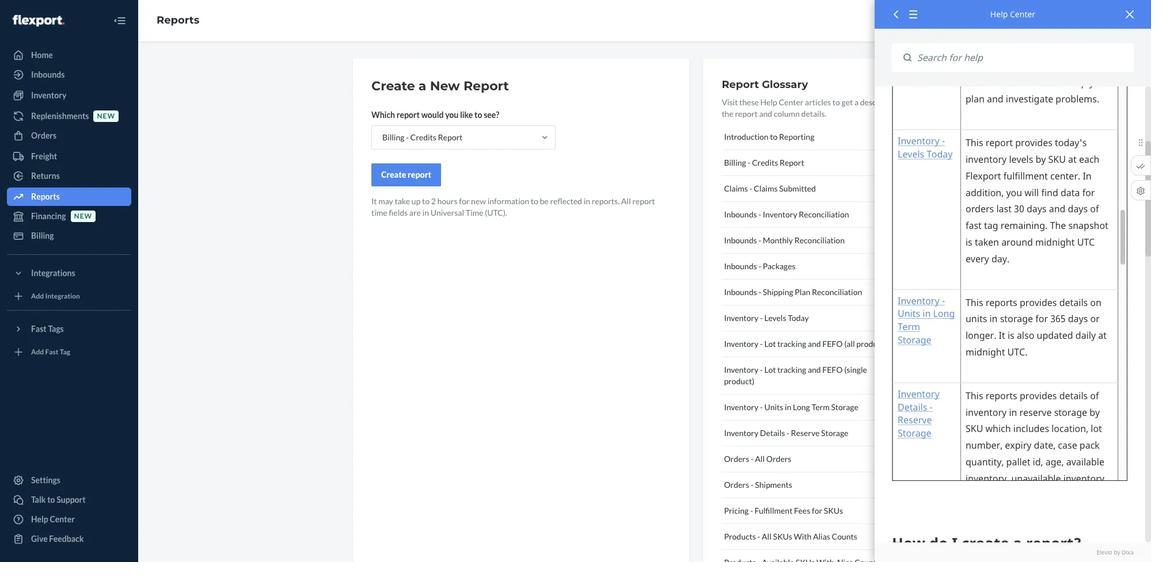 Task type: describe. For each thing, give the bounding box(es) containing it.
reconciliation inside button
[[812, 287, 862, 297]]

feedback
[[49, 534, 84, 544]]

to inside talk to support button
[[47, 495, 55, 505]]

you
[[445, 110, 459, 120]]

1 vertical spatial reports link
[[7, 188, 131, 206]]

which
[[371, 110, 395, 120]]

hours
[[437, 196, 458, 206]]

home
[[31, 50, 53, 60]]

1 horizontal spatial help center
[[990, 9, 1035, 20]]

all inside it may take up to 2 hours for new information to be reflected in reports. all report time fields are in universal time (utc).
[[621, 196, 631, 206]]

0 horizontal spatial credits
[[410, 132, 436, 142]]

- for pricing - fulfillment fees for skus button
[[750, 506, 753, 516]]

like
[[460, 110, 473, 120]]

inventory - lot tracking and fefo (all products)
[[724, 339, 890, 349]]

home link
[[7, 46, 131, 64]]

to left 2 at the left top
[[422, 196, 430, 206]]

reserve
[[791, 428, 820, 438]]

column
[[774, 109, 800, 119]]

- for inbounds - packages button
[[759, 261, 761, 271]]

to inside introduction to reporting "button"
[[770, 132, 778, 142]]

of
[[902, 97, 909, 107]]

reporting
[[779, 132, 814, 142]]

get
[[842, 97, 853, 107]]

visit these help center articles to get a description of the report and column details.
[[722, 97, 909, 119]]

orders link
[[7, 127, 131, 145]]

pricing - fulfillment fees for skus button
[[722, 499, 909, 525]]

with
[[794, 532, 812, 542]]

1 horizontal spatial skus
[[824, 506, 843, 516]]

introduction to reporting
[[724, 132, 814, 142]]

visit
[[722, 97, 738, 107]]

inventory - levels today button
[[722, 306, 909, 332]]

create report button
[[371, 164, 441, 187]]

0 vertical spatial in
[[584, 196, 590, 206]]

inbounds - inventory reconciliation button
[[722, 202, 909, 228]]

inventory for inventory - levels today
[[724, 313, 759, 323]]

take
[[395, 196, 410, 206]]

close navigation image
[[113, 14, 127, 28]]

for inside button
[[812, 506, 822, 516]]

orders - shipments
[[724, 480, 792, 490]]

- for billing - credits report button
[[748, 158, 751, 168]]

lot for inventory - lot tracking and fefo (single product)
[[764, 365, 776, 375]]

are
[[409, 208, 421, 218]]

integration
[[45, 292, 80, 301]]

see?
[[484, 110, 499, 120]]

add fast tag
[[31, 348, 70, 357]]

orders - all orders
[[724, 454, 791, 464]]

talk
[[31, 495, 46, 505]]

1 claims from the left
[[724, 184, 748, 193]]

details
[[760, 428, 785, 438]]

settings
[[31, 476, 60, 485]]

inventory details - reserve storage
[[724, 428, 848, 438]]

may
[[378, 196, 393, 206]]

add integration link
[[7, 287, 131, 306]]

create for create a new report
[[371, 78, 415, 94]]

new
[[430, 78, 460, 94]]

0 vertical spatial a
[[419, 78, 426, 94]]

freight
[[31, 151, 57, 161]]

inbounds for inbounds
[[31, 70, 65, 79]]

(utc).
[[485, 208, 507, 218]]

elevio
[[1097, 549, 1112, 557]]

inbounds - packages button
[[722, 254, 909, 280]]

1 horizontal spatial reports link
[[157, 14, 199, 27]]

inventory for inventory details - reserve storage
[[724, 428, 759, 438]]

center inside 'visit these help center articles to get a description of the report and column details.'
[[779, 97, 804, 107]]

orders up shipments
[[766, 454, 791, 464]]

fast tags
[[31, 324, 64, 334]]

0 horizontal spatial help center
[[31, 515, 75, 525]]

shipping
[[763, 287, 793, 297]]

flexport logo image
[[13, 15, 64, 26]]

support
[[57, 495, 86, 505]]

2
[[431, 196, 436, 206]]

inbounds for inbounds - inventory reconciliation
[[724, 210, 757, 219]]

and for inventory - lot tracking and fefo (single product)
[[808, 365, 821, 375]]

freight link
[[7, 147, 131, 166]]

which report would you like to see?
[[371, 110, 499, 120]]

inbounds - inventory reconciliation
[[724, 210, 849, 219]]

inbounds for inbounds - shipping plan reconciliation
[[724, 287, 757, 297]]

packages
[[763, 261, 796, 271]]

talk to support
[[31, 495, 86, 505]]

- down "which report would you like to see?"
[[406, 132, 409, 142]]

report down you
[[438, 132, 463, 142]]

report inside it may take up to 2 hours for new information to be reflected in reports. all report time fields are in universal time (utc).
[[632, 196, 655, 206]]

inbounds link
[[7, 66, 131, 84]]

description
[[860, 97, 900, 107]]

dixa
[[1122, 549, 1134, 557]]

fast tags button
[[7, 320, 131, 339]]

products
[[724, 532, 756, 542]]

by
[[1114, 549, 1120, 557]]

give
[[31, 534, 48, 544]]

inbounds for inbounds - monthly reconciliation
[[724, 236, 757, 245]]

tracking for (single
[[777, 365, 806, 375]]

inventory link
[[7, 86, 131, 105]]

long
[[793, 403, 810, 412]]

billing - credits report inside button
[[724, 158, 804, 168]]

2 vertical spatial center
[[50, 515, 75, 525]]

replenishments
[[31, 111, 89, 121]]

today
[[788, 313, 809, 323]]

monthly
[[763, 236, 793, 245]]

shipments
[[755, 480, 792, 490]]

all for products
[[762, 532, 772, 542]]

product)
[[724, 377, 754, 386]]

create for create report
[[381, 170, 406, 180]]

inventory - lot tracking and fefo (all products) button
[[722, 332, 909, 358]]

would
[[421, 110, 444, 120]]

storage inside button
[[821, 428, 848, 438]]

returns
[[31, 171, 60, 181]]

- for inventory - lot tracking and fefo (all products) button
[[760, 339, 763, 349]]

- right details
[[787, 428, 789, 438]]

articles
[[805, 97, 831, 107]]

2 vertical spatial help
[[31, 515, 48, 525]]

(single
[[844, 365, 867, 375]]

fefo for (single
[[822, 365, 843, 375]]

- for inbounds - monthly reconciliation button
[[759, 236, 761, 245]]

to inside 'visit these help center articles to get a description of the report and column details.'
[[833, 97, 840, 107]]

units
[[764, 403, 783, 412]]

all for orders
[[755, 454, 765, 464]]

report up these
[[722, 78, 759, 91]]

give feedback button
[[7, 530, 131, 549]]

fefo for (all
[[822, 339, 843, 349]]

elevio by dixa
[[1097, 549, 1134, 557]]

returns link
[[7, 167, 131, 185]]

claims - claims submitted
[[724, 184, 816, 193]]



Task type: vqa. For each thing, say whether or not it's contained in the screenshot.
the top AND
yes



Task type: locate. For each thing, give the bounding box(es) containing it.
orders up pricing
[[724, 480, 749, 490]]

inbounds inside button
[[724, 261, 757, 271]]

information
[[488, 196, 529, 206]]

- inside 'button'
[[760, 403, 763, 412]]

tracking inside inventory - lot tracking and fefo (single product)
[[777, 365, 806, 375]]

integrations button
[[7, 264, 131, 283]]

counts
[[832, 532, 857, 542]]

1 fefo from the top
[[822, 339, 843, 349]]

report
[[735, 109, 758, 119], [397, 110, 420, 120], [408, 170, 431, 180], [632, 196, 655, 206]]

- for inventory - units in long term storage 'button'
[[760, 403, 763, 412]]

-
[[406, 132, 409, 142], [748, 158, 751, 168], [749, 184, 752, 193], [759, 210, 761, 219], [759, 236, 761, 245], [759, 261, 761, 271], [759, 287, 761, 297], [760, 313, 763, 323], [760, 339, 763, 349], [760, 365, 763, 375], [760, 403, 763, 412], [787, 428, 789, 438], [751, 454, 754, 464], [751, 480, 754, 490], [750, 506, 753, 516], [758, 532, 760, 542]]

1 vertical spatial in
[[422, 208, 429, 218]]

1 vertical spatial for
[[812, 506, 822, 516]]

- inside inventory - lot tracking and fefo (single product)
[[760, 365, 763, 375]]

help center link
[[7, 511, 131, 529]]

reconciliation for inbounds - monthly reconciliation
[[795, 236, 845, 245]]

1 vertical spatial storage
[[821, 428, 848, 438]]

2 vertical spatial and
[[808, 365, 821, 375]]

in right are
[[422, 208, 429, 218]]

credits down would
[[410, 132, 436, 142]]

- up 'inventory - units in long term storage'
[[760, 365, 763, 375]]

1 vertical spatial reconciliation
[[795, 236, 845, 245]]

1 vertical spatial all
[[755, 454, 765, 464]]

- for inventory - levels today button
[[760, 313, 763, 323]]

report down reporting
[[780, 158, 804, 168]]

report left would
[[397, 110, 420, 120]]

new up the billing link
[[74, 212, 92, 221]]

1 vertical spatial help center
[[31, 515, 75, 525]]

credits down 'introduction to reporting'
[[752, 158, 778, 168]]

lot inside button
[[764, 339, 776, 349]]

0 horizontal spatial billing
[[31, 231, 54, 241]]

2 vertical spatial reconciliation
[[812, 287, 862, 297]]

tags
[[48, 324, 64, 334]]

inbounds down 'inbounds - packages'
[[724, 287, 757, 297]]

inbounds - shipping plan reconciliation
[[724, 287, 862, 297]]

1 vertical spatial billing
[[724, 158, 746, 168]]

products - all skus with alias counts
[[724, 532, 857, 542]]

- right products
[[758, 532, 760, 542]]

inventory up monthly
[[763, 210, 797, 219]]

tracking down today
[[777, 339, 806, 349]]

orders - all orders button
[[722, 447, 909, 473]]

orders for orders - shipments
[[724, 480, 749, 490]]

1 horizontal spatial help
[[760, 97, 777, 107]]

orders for orders
[[31, 131, 57, 141]]

to right like
[[475, 110, 482, 120]]

0 horizontal spatial a
[[419, 78, 426, 94]]

2 vertical spatial all
[[762, 532, 772, 542]]

0 horizontal spatial reports link
[[7, 188, 131, 206]]

report up see?
[[464, 78, 509, 94]]

create
[[371, 78, 415, 94], [381, 170, 406, 180]]

0 horizontal spatial help
[[31, 515, 48, 525]]

2 vertical spatial in
[[785, 403, 791, 412]]

- up inbounds - inventory reconciliation
[[749, 184, 752, 193]]

inventory inside inventory - lot tracking and fefo (single product)
[[724, 365, 759, 375]]

reflected
[[550, 196, 582, 206]]

1 horizontal spatial claims
[[754, 184, 778, 193]]

a inside 'visit these help center articles to get a description of the report and column details.'
[[855, 97, 859, 107]]

and down inventory - lot tracking and fefo (all products) button
[[808, 365, 821, 375]]

0 vertical spatial reports link
[[157, 14, 199, 27]]

submitted
[[779, 184, 816, 193]]

1 add from the top
[[31, 292, 44, 301]]

billing down which on the left top of the page
[[382, 132, 404, 142]]

add
[[31, 292, 44, 301], [31, 348, 44, 357]]

introduction to reporting button
[[722, 124, 909, 150]]

0 horizontal spatial in
[[422, 208, 429, 218]]

to left reporting
[[770, 132, 778, 142]]

pricing
[[724, 506, 749, 516]]

skus up counts
[[824, 506, 843, 516]]

fields
[[389, 208, 408, 218]]

1 horizontal spatial billing
[[382, 132, 404, 142]]

new up orders link
[[97, 112, 115, 121]]

orders - shipments button
[[722, 473, 909, 499]]

add for add fast tag
[[31, 348, 44, 357]]

all up orders - shipments
[[755, 454, 765, 464]]

0 vertical spatial fast
[[31, 324, 46, 334]]

0 vertical spatial billing
[[382, 132, 404, 142]]

billing - credits report down would
[[382, 132, 463, 142]]

add left integration
[[31, 292, 44, 301]]

2 horizontal spatial center
[[1010, 9, 1035, 20]]

to right talk
[[47, 495, 55, 505]]

orders
[[31, 131, 57, 141], [724, 454, 749, 464], [766, 454, 791, 464], [724, 480, 749, 490]]

inbounds
[[31, 70, 65, 79], [724, 210, 757, 219], [724, 236, 757, 245], [724, 261, 757, 271], [724, 287, 757, 297]]

add for add integration
[[31, 292, 44, 301]]

it may take up to 2 hours for new information to be reflected in reports. all report time fields are in universal time (utc).
[[371, 196, 655, 218]]

center up column
[[779, 97, 804, 107]]

orders for orders - all orders
[[724, 454, 749, 464]]

0 vertical spatial credits
[[410, 132, 436, 142]]

inventory
[[31, 90, 66, 100], [763, 210, 797, 219], [724, 313, 759, 323], [724, 339, 759, 349], [724, 365, 759, 375], [724, 403, 759, 412], [724, 428, 759, 438]]

introduction
[[724, 132, 769, 142]]

2 vertical spatial new
[[74, 212, 92, 221]]

all
[[621, 196, 631, 206], [755, 454, 765, 464], [762, 532, 772, 542]]

report inside 'visit these help center articles to get a description of the report and column details.'
[[735, 109, 758, 119]]

inventory for inventory - lot tracking and fefo (single product)
[[724, 365, 759, 375]]

storage right the term
[[831, 403, 858, 412]]

new for replenishments
[[97, 112, 115, 121]]

1 vertical spatial fefo
[[822, 365, 843, 375]]

in
[[584, 196, 590, 206], [422, 208, 429, 218], [785, 403, 791, 412]]

add inside add integration link
[[31, 292, 44, 301]]

create up which on the left top of the page
[[371, 78, 415, 94]]

inbounds left packages
[[724, 261, 757, 271]]

inventory up replenishments
[[31, 90, 66, 100]]

1 vertical spatial lot
[[764, 365, 776, 375]]

- for claims - claims submitted button
[[749, 184, 752, 193]]

fast
[[31, 324, 46, 334], [45, 348, 58, 357]]

details.
[[801, 109, 827, 119]]

term
[[812, 403, 830, 412]]

financing
[[31, 211, 66, 221]]

alias
[[813, 532, 830, 542]]

billing down introduction
[[724, 158, 746, 168]]

0 vertical spatial reports
[[157, 14, 199, 27]]

1 horizontal spatial credits
[[752, 158, 778, 168]]

and left column
[[759, 109, 772, 119]]

claims down introduction
[[724, 184, 748, 193]]

levels
[[764, 313, 786, 323]]

claims
[[724, 184, 748, 193], [754, 184, 778, 193]]

in left long
[[785, 403, 791, 412]]

1 vertical spatial and
[[808, 339, 821, 349]]

fefo left "(single"
[[822, 365, 843, 375]]

inventory details - reserve storage button
[[722, 421, 909, 447]]

inbounds inside button
[[724, 287, 757, 297]]

center
[[1010, 9, 1035, 20], [779, 97, 804, 107], [50, 515, 75, 525]]

plan
[[795, 287, 810, 297]]

help center up search search field
[[990, 9, 1035, 20]]

- for orders - shipments button
[[751, 480, 754, 490]]

(all
[[844, 339, 855, 349]]

0 horizontal spatial center
[[50, 515, 75, 525]]

integrations
[[31, 268, 75, 278]]

- left monthly
[[759, 236, 761, 245]]

- for inventory - lot tracking and fefo (single product) "button"
[[760, 365, 763, 375]]

2 tracking from the top
[[777, 365, 806, 375]]

create inside button
[[381, 170, 406, 180]]

fefo inside inventory - lot tracking and fefo (all products) button
[[822, 339, 843, 349]]

these
[[739, 97, 759, 107]]

credits
[[410, 132, 436, 142], [752, 158, 778, 168]]

2 horizontal spatial help
[[990, 9, 1008, 20]]

billing down financing
[[31, 231, 54, 241]]

for inside it may take up to 2 hours for new information to be reflected in reports. all report time fields are in universal time (utc).
[[459, 196, 470, 206]]

inbounds up 'inbounds - packages'
[[724, 236, 757, 245]]

lot
[[764, 339, 776, 349], [764, 365, 776, 375]]

for
[[459, 196, 470, 206], [812, 506, 822, 516]]

inventory left the levels
[[724, 313, 759, 323]]

- for orders - all orders button
[[751, 454, 754, 464]]

0 horizontal spatial new
[[74, 212, 92, 221]]

credits inside billing - credits report button
[[752, 158, 778, 168]]

0 vertical spatial for
[[459, 196, 470, 206]]

inbounds - monthly reconciliation
[[724, 236, 845, 245]]

1 lot from the top
[[764, 339, 776, 349]]

1 horizontal spatial in
[[584, 196, 590, 206]]

tracking inside button
[[777, 339, 806, 349]]

inventory for inventory - units in long term storage
[[724, 403, 759, 412]]

inbounds down the claims - claims submitted
[[724, 210, 757, 219]]

help inside 'visit these help center articles to get a description of the report and column details.'
[[760, 97, 777, 107]]

1 vertical spatial skus
[[773, 532, 792, 542]]

add fast tag link
[[7, 343, 131, 362]]

1 vertical spatial billing - credits report
[[724, 158, 804, 168]]

fast inside dropdown button
[[31, 324, 46, 334]]

products - all skus with alias counts button
[[722, 525, 909, 551]]

help down report glossary
[[760, 97, 777, 107]]

- left shipments
[[751, 480, 754, 490]]

1 vertical spatial a
[[855, 97, 859, 107]]

claims - claims submitted button
[[722, 176, 909, 202]]

1 vertical spatial help
[[760, 97, 777, 107]]

to left get on the right
[[833, 97, 840, 107]]

skus left with at right
[[773, 532, 792, 542]]

inventory - units in long term storage
[[724, 403, 858, 412]]

2 horizontal spatial in
[[785, 403, 791, 412]]

lot for inventory - lot tracking and fefo (all products)
[[764, 339, 776, 349]]

add inside "add fast tag" link
[[31, 348, 44, 357]]

add down fast tags on the bottom
[[31, 348, 44, 357]]

inventory down the inventory - levels today
[[724, 339, 759, 349]]

0 vertical spatial fefo
[[822, 339, 843, 349]]

and inside 'visit these help center articles to get a description of the report and column details.'
[[759, 109, 772, 119]]

help center
[[990, 9, 1035, 20], [31, 515, 75, 525]]

report glossary
[[722, 78, 808, 91]]

and down inventory - levels today button
[[808, 339, 821, 349]]

create up "may"
[[381, 170, 406, 180]]

and inside inventory - lot tracking and fefo (single product)
[[808, 365, 821, 375]]

new inside it may take up to 2 hours for new information to be reflected in reports. all report time fields are in universal time (utc).
[[471, 196, 486, 206]]

billing - credits report button
[[722, 150, 909, 176]]

- down the inventory - levels today
[[760, 339, 763, 349]]

add integration
[[31, 292, 80, 301]]

and inside button
[[808, 339, 821, 349]]

- up orders - shipments
[[751, 454, 754, 464]]

tag
[[60, 348, 70, 357]]

report inside billing - credits report button
[[780, 158, 804, 168]]

inventory up orders - all orders at the bottom right of the page
[[724, 428, 759, 438]]

inbounds down home
[[31, 70, 65, 79]]

0 vertical spatial storage
[[831, 403, 858, 412]]

and for inventory - lot tracking and fefo (all products)
[[808, 339, 821, 349]]

- left shipping
[[759, 287, 761, 297]]

- down introduction
[[748, 158, 751, 168]]

0 horizontal spatial skus
[[773, 532, 792, 542]]

1 horizontal spatial center
[[779, 97, 804, 107]]

fefo
[[822, 339, 843, 349], [822, 365, 843, 375]]

Search search field
[[912, 43, 1134, 72]]

new up time
[[471, 196, 486, 206]]

help
[[990, 9, 1008, 20], [760, 97, 777, 107], [31, 515, 48, 525]]

to
[[833, 97, 840, 107], [475, 110, 482, 120], [770, 132, 778, 142], [422, 196, 430, 206], [531, 196, 538, 206], [47, 495, 55, 505]]

1 vertical spatial fast
[[45, 348, 58, 357]]

lot inside inventory - lot tracking and fefo (single product)
[[764, 365, 776, 375]]

1 horizontal spatial reports
[[157, 14, 199, 27]]

orders up orders - shipments
[[724, 454, 749, 464]]

0 horizontal spatial reports
[[31, 192, 60, 202]]

in inside 'button'
[[785, 403, 791, 412]]

1 vertical spatial tracking
[[777, 365, 806, 375]]

all inside products - all skus with alias counts button
[[762, 532, 772, 542]]

inventory for inventory - lot tracking and fefo (all products)
[[724, 339, 759, 349]]

a right get on the right
[[855, 97, 859, 107]]

- down the claims - claims submitted
[[759, 210, 761, 219]]

storage right reserve
[[821, 428, 848, 438]]

1 horizontal spatial new
[[97, 112, 115, 121]]

0 vertical spatial center
[[1010, 9, 1035, 20]]

0 vertical spatial help center
[[990, 9, 1035, 20]]

fulfillment
[[755, 506, 793, 516]]

fefo left (all
[[822, 339, 843, 349]]

fefo inside inventory - lot tracking and fefo (single product)
[[822, 365, 843, 375]]

1 vertical spatial new
[[471, 196, 486, 206]]

1 vertical spatial reports
[[31, 192, 60, 202]]

report right the reports.
[[632, 196, 655, 206]]

all inside orders - all orders button
[[755, 454, 765, 464]]

inventory for inventory
[[31, 90, 66, 100]]

0 vertical spatial skus
[[824, 506, 843, 516]]

0 horizontal spatial for
[[459, 196, 470, 206]]

inbounds - shipping plan reconciliation button
[[722, 280, 909, 306]]

report up "up"
[[408, 170, 431, 180]]

billing inside button
[[724, 158, 746, 168]]

0 vertical spatial all
[[621, 196, 631, 206]]

inventory - lot tracking and fefo (single product) button
[[722, 358, 909, 395]]

create report
[[381, 170, 431, 180]]

inbounds for inbounds - packages
[[724, 261, 757, 271]]

report down these
[[735, 109, 758, 119]]

inbounds - monthly reconciliation button
[[722, 228, 909, 254]]

reconciliation down inbounds - packages button
[[812, 287, 862, 297]]

center up search search field
[[1010, 9, 1035, 20]]

in left the reports.
[[584, 196, 590, 206]]

fast left 'tags'
[[31, 324, 46, 334]]

help center up give feedback
[[31, 515, 75, 525]]

report inside button
[[408, 170, 431, 180]]

2 horizontal spatial new
[[471, 196, 486, 206]]

2 add from the top
[[31, 348, 44, 357]]

0 vertical spatial reconciliation
[[799, 210, 849, 219]]

inventory inside 'button'
[[724, 403, 759, 412]]

inventory - units in long term storage button
[[722, 395, 909, 421]]

- for inbounds - inventory reconciliation button
[[759, 210, 761, 219]]

center down talk to support
[[50, 515, 75, 525]]

help up search search field
[[990, 9, 1008, 20]]

- for products - all skus with alias counts button
[[758, 532, 760, 542]]

for right fees
[[812, 506, 822, 516]]

reconciliation for inbounds - inventory reconciliation
[[799, 210, 849, 219]]

0 vertical spatial new
[[97, 112, 115, 121]]

- for 'inbounds - shipping plan reconciliation' button in the right of the page
[[759, 287, 761, 297]]

1 horizontal spatial for
[[812, 506, 822, 516]]

inventory down product) on the right of page
[[724, 403, 759, 412]]

reconciliation down inbounds - inventory reconciliation button
[[795, 236, 845, 245]]

settings link
[[7, 472, 131, 490]]

2 claims from the left
[[754, 184, 778, 193]]

0 vertical spatial create
[[371, 78, 415, 94]]

all right the reports.
[[621, 196, 631, 206]]

0 horizontal spatial billing - credits report
[[382, 132, 463, 142]]

products)
[[856, 339, 890, 349]]

1 horizontal spatial billing - credits report
[[724, 158, 804, 168]]

for up time
[[459, 196, 470, 206]]

0 vertical spatial add
[[31, 292, 44, 301]]

- left units
[[760, 403, 763, 412]]

1 tracking from the top
[[777, 339, 806, 349]]

new for financing
[[74, 212, 92, 221]]

1 horizontal spatial a
[[855, 97, 859, 107]]

the
[[722, 109, 733, 119]]

billing - credits report down 'introduction to reporting'
[[724, 158, 804, 168]]

inventory up product) on the right of page
[[724, 365, 759, 375]]

2 lot from the top
[[764, 365, 776, 375]]

reconciliation down claims - claims submitted button
[[799, 210, 849, 219]]

billing link
[[7, 227, 131, 245]]

lot up units
[[764, 365, 776, 375]]

- left packages
[[759, 261, 761, 271]]

tracking for (all
[[777, 339, 806, 349]]

2 fefo from the top
[[822, 365, 843, 375]]

talk to support button
[[7, 491, 131, 510]]

0 horizontal spatial claims
[[724, 184, 748, 193]]

- right pricing
[[750, 506, 753, 516]]

help up give
[[31, 515, 48, 525]]

0 vertical spatial tracking
[[777, 339, 806, 349]]

2 horizontal spatial billing
[[724, 158, 746, 168]]

0 vertical spatial billing - credits report
[[382, 132, 463, 142]]

all right products
[[762, 532, 772, 542]]

universal
[[431, 208, 464, 218]]

fast left the tag
[[45, 348, 58, 357]]

reconciliation
[[799, 210, 849, 219], [795, 236, 845, 245], [812, 287, 862, 297]]

lot down the inventory - levels today
[[764, 339, 776, 349]]

1 vertical spatial center
[[779, 97, 804, 107]]

claims left submitted
[[754, 184, 778, 193]]

billing - credits report
[[382, 132, 463, 142], [724, 158, 804, 168]]

1 vertical spatial credits
[[752, 158, 778, 168]]

pricing - fulfillment fees for skus
[[724, 506, 843, 516]]

0 vertical spatial help
[[990, 9, 1008, 20]]

0 vertical spatial lot
[[764, 339, 776, 349]]

1 vertical spatial add
[[31, 348, 44, 357]]

- left the levels
[[760, 313, 763, 323]]

orders up freight
[[31, 131, 57, 141]]

0 vertical spatial and
[[759, 109, 772, 119]]

1 vertical spatial create
[[381, 170, 406, 180]]

skus
[[824, 506, 843, 516], [773, 532, 792, 542]]

a left the new
[[419, 78, 426, 94]]

storage inside 'button'
[[831, 403, 858, 412]]

- inside button
[[759, 287, 761, 297]]

2 vertical spatial billing
[[31, 231, 54, 241]]

tracking down inventory - lot tracking and fefo (all products)
[[777, 365, 806, 375]]

to left be
[[531, 196, 538, 206]]



